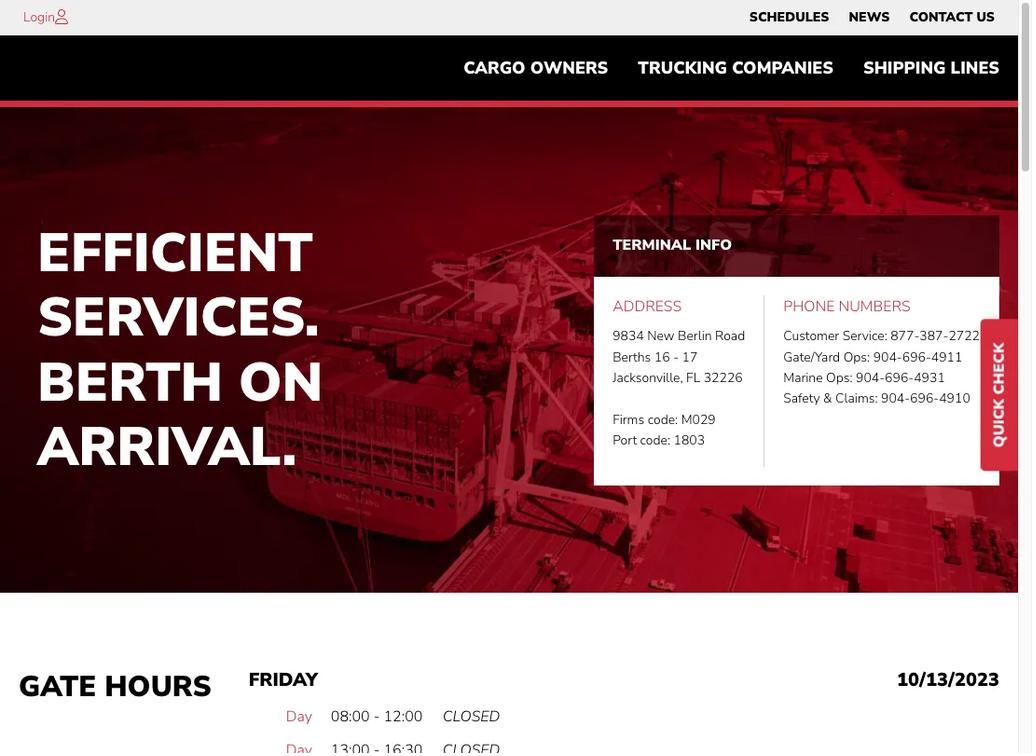 Task type: describe. For each thing, give the bounding box(es) containing it.
08:00
[[331, 707, 370, 728]]

terminal info
[[613, 235, 732, 256]]

shipping
[[864, 57, 946, 79]]

arrival.
[[37, 411, 297, 485]]

4931
[[914, 369, 946, 387]]

4911
[[932, 349, 963, 366]]

gate hours
[[19, 668, 212, 707]]

gate
[[19, 668, 96, 707]]

address
[[613, 296, 682, 317]]

0 vertical spatial ops:
[[844, 349, 871, 366]]

berth
[[37, 346, 223, 420]]

berths
[[613, 349, 651, 366]]

lines
[[951, 57, 1000, 79]]

shipping lines
[[864, 57, 1000, 79]]

phone
[[784, 296, 835, 317]]

jacksonville,
[[613, 369, 683, 387]]

trucking companies link
[[624, 49, 849, 87]]

contact us
[[910, 8, 995, 26]]

0 vertical spatial 696-
[[903, 349, 932, 366]]

1 vertical spatial code:
[[641, 432, 671, 450]]

news link
[[849, 5, 890, 31]]

customer
[[784, 328, 840, 345]]

0 vertical spatial code:
[[648, 411, 678, 429]]

user image
[[55, 9, 68, 24]]

cargo owners
[[464, 57, 609, 79]]

2 vertical spatial 696-
[[911, 390, 940, 408]]

12:00
[[384, 707, 423, 728]]

1 vertical spatial -
[[374, 707, 380, 728]]

road
[[716, 328, 746, 345]]

companies
[[733, 57, 834, 79]]

cargo
[[464, 57, 526, 79]]

2 vertical spatial 904-
[[882, 390, 911, 408]]

9834 new berlin road berths 16 - 17 jacksonville, fl 32226
[[613, 328, 746, 387]]

marine
[[784, 369, 823, 387]]

17
[[682, 349, 698, 366]]

efficient services. berth on arrival.
[[37, 216, 323, 485]]

check
[[990, 343, 1010, 395]]

08:00 - 12:00
[[331, 707, 423, 728]]

contact us link
[[910, 5, 995, 31]]

cargo owners link
[[449, 49, 624, 87]]

- inside the 9834 new berlin road berths 16 - 17 jacksonville, fl 32226
[[674, 349, 679, 366]]

1 vertical spatial 904-
[[856, 369, 885, 387]]

trucking
[[638, 57, 728, 79]]

login
[[23, 8, 55, 26]]

0 vertical spatial 904-
[[874, 349, 903, 366]]

m029
[[682, 411, 716, 429]]

quick check link
[[981, 320, 1019, 471]]

day
[[286, 707, 312, 728]]

claims:
[[836, 390, 878, 408]]



Task type: vqa. For each thing, say whether or not it's contained in the screenshot.
for
no



Task type: locate. For each thing, give the bounding box(es) containing it.
ops: up &
[[827, 369, 853, 387]]

&
[[824, 390, 833, 408]]

904- down the 877-
[[874, 349, 903, 366]]

efficient
[[37, 216, 313, 290]]

phone numbers
[[784, 296, 911, 317]]

trucking companies
[[638, 57, 834, 79]]

904-
[[874, 349, 903, 366], [856, 369, 885, 387], [882, 390, 911, 408]]

menu bar down schedules link
[[449, 49, 1015, 87]]

port
[[613, 432, 637, 450]]

1 vertical spatial 696-
[[885, 369, 914, 387]]

- left 12:00
[[374, 707, 380, 728]]

owners
[[531, 57, 609, 79]]

9834
[[613, 328, 644, 345]]

code:
[[648, 411, 678, 429], [641, 432, 671, 450]]

1 vertical spatial ops:
[[827, 369, 853, 387]]

code: right port
[[641, 432, 671, 450]]

fl
[[687, 369, 701, 387]]

4910
[[940, 390, 971, 408]]

firms code:  m029 port code:  1803
[[613, 411, 716, 450]]

1 vertical spatial menu bar
[[449, 49, 1015, 87]]

closed
[[443, 707, 500, 728]]

-
[[674, 349, 679, 366], [374, 707, 380, 728]]

shipping lines link
[[849, 49, 1015, 87]]

16
[[655, 349, 670, 366]]

0 horizontal spatial -
[[374, 707, 380, 728]]

schedules
[[750, 8, 830, 26]]

904- up claims:
[[856, 369, 885, 387]]

quick check
[[990, 343, 1010, 448]]

service:
[[843, 328, 888, 345]]

10/13/2023
[[898, 668, 1000, 693]]

1803
[[674, 432, 705, 450]]

hours
[[105, 668, 212, 707]]

0 vertical spatial menu bar
[[740, 5, 1005, 31]]

0 vertical spatial -
[[674, 349, 679, 366]]

menu bar up shipping
[[740, 5, 1005, 31]]

info
[[696, 235, 732, 256]]

quick
[[990, 399, 1010, 448]]

berlin
[[678, 328, 712, 345]]

32226
[[704, 369, 743, 387]]

schedules link
[[750, 5, 830, 31]]

2722
[[949, 328, 981, 345]]

us
[[977, 8, 995, 26]]

on
[[239, 346, 323, 420]]

new
[[648, 328, 675, 345]]

menu bar containing cargo owners
[[449, 49, 1015, 87]]

safety
[[784, 390, 821, 408]]

menu bar containing schedules
[[740, 5, 1005, 31]]

904- right claims:
[[882, 390, 911, 408]]

1 horizontal spatial -
[[674, 349, 679, 366]]

friday
[[249, 668, 318, 693]]

news
[[849, 8, 890, 26]]

services.
[[37, 281, 320, 355]]

contact
[[910, 8, 973, 26]]

gate/yard
[[784, 349, 841, 366]]

terminal
[[613, 235, 692, 256]]

firms
[[613, 411, 645, 429]]

login link
[[23, 8, 55, 26]]

- left 17
[[674, 349, 679, 366]]

877-
[[891, 328, 920, 345]]

menu bar
[[740, 5, 1005, 31], [449, 49, 1015, 87]]

customer service: 877-387-2722 gate/yard ops: 904-696-4911 marine ops: 904-696-4931 safety & claims: 904-696-4910
[[784, 328, 981, 408]]

numbers
[[839, 296, 911, 317]]

696-
[[903, 349, 932, 366], [885, 369, 914, 387], [911, 390, 940, 408]]

ops:
[[844, 349, 871, 366], [827, 369, 853, 387]]

ops: down service:
[[844, 349, 871, 366]]

387-
[[920, 328, 949, 345]]

code: up "1803"
[[648, 411, 678, 429]]



